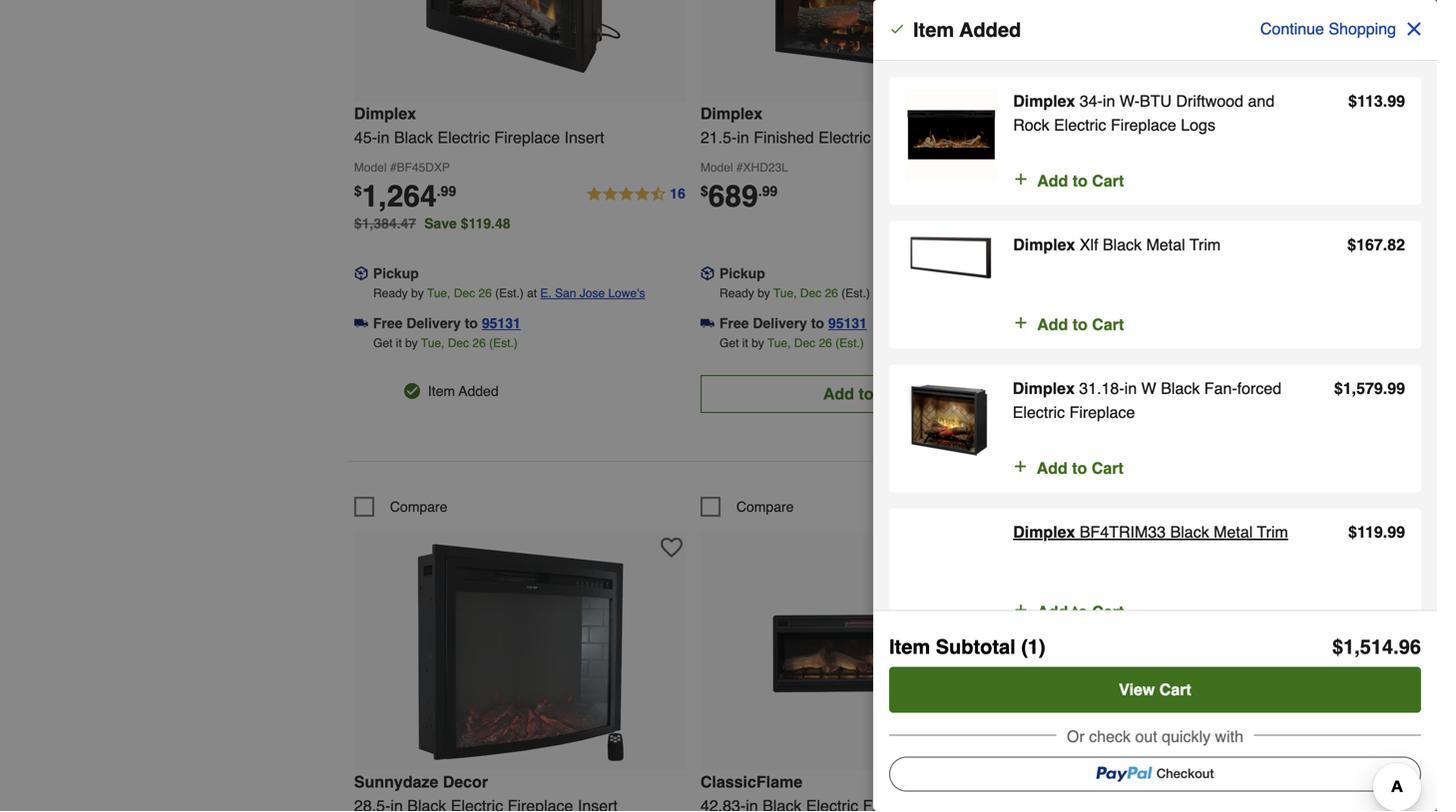 Task type: locate. For each thing, give the bounding box(es) containing it.
in inside the dimplex 45-in black electric fireplace insert
[[377, 128, 390, 147]]

4.5 stars image left 689
[[585, 183, 687, 206]]

1 ready by tue, dec 26 (est.) at e. san jose lowe's from the left
[[373, 286, 645, 300]]

0 horizontal spatial 95131
[[482, 315, 521, 331]]

view cart
[[1119, 681, 1192, 699]]

model down the 62.5-
[[1047, 161, 1080, 175]]

2 compare from the left
[[736, 499, 794, 515]]

2 horizontal spatial get it by tue, dec 26 (est.)
[[1066, 336, 1211, 350]]

real flame 62.5-in black electric fireplace insert
[[1047, 104, 1311, 147]]

model
[[354, 161, 387, 175], [701, 161, 733, 175], [1047, 161, 1080, 175]]

1 horizontal spatial pickup image
[[701, 267, 714, 281]]

pickup image
[[354, 267, 368, 281], [701, 267, 714, 281]]

truck filled image
[[354, 316, 368, 330], [1047, 316, 1061, 330]]

1 vertical spatial trim
[[1257, 523, 1288, 541]]

99
[[1388, 92, 1405, 110], [1388, 379, 1405, 398], [1388, 523, 1405, 541]]

ready down actual price $689.99 element
[[720, 286, 754, 300]]

$ 1,579 . 99
[[1334, 379, 1405, 398]]

2 vertical spatial plus image
[[1013, 600, 1029, 620]]

logs
[[1181, 116, 1216, 134]]

pickup image for truck filled icon
[[701, 267, 714, 281]]

$ for 814
[[1047, 183, 1055, 199]]

4.5 stars image down rock
[[932, 183, 1033, 206]]

2 horizontal spatial compare
[[1083, 499, 1140, 515]]

0 vertical spatial trim
[[1190, 236, 1221, 254]]

0 vertical spatial plus image
[[1013, 169, 1029, 189]]

1 jose from the left
[[580, 286, 605, 300]]

in inside dimplex 21.5-in finished electric fireplace insert
[[737, 128, 749, 147]]

electric inside 34-in w-btu driftwood and rock electric fireplace logs
[[1054, 116, 1106, 134]]

electric inside dimplex 21.5-in finished electric fireplace insert
[[819, 128, 871, 147]]

black right bf4trim33
[[1170, 523, 1209, 541]]

0 horizontal spatial insert
[[564, 128, 604, 147]]

99 right 1,579 on the top right
[[1388, 379, 1405, 398]]

0 horizontal spatial metal
[[1146, 236, 1185, 254]]

2 horizontal spatial it
[[1089, 336, 1095, 350]]

free delivery to 95131 for 95131 button related to 2nd e. san jose lowe's button from right
[[373, 315, 521, 331]]

get it by tue, dec 26 (est.)
[[373, 336, 518, 350], [720, 336, 864, 350], [1066, 336, 1211, 350]]

3 plus image from the top
[[1013, 600, 1029, 620]]

2 delivery from the left
[[753, 315, 807, 331]]

0 horizontal spatial free
[[373, 315, 403, 331]]

. for 1,514
[[1394, 636, 1399, 659]]

1 .99 from the left
[[437, 183, 456, 199]]

decor
[[443, 773, 488, 791]]

1 horizontal spatial jose
[[926, 286, 951, 300]]

compare for the 1001463086 element
[[1083, 499, 1140, 515]]

3 model from the left
[[1047, 161, 1080, 175]]

113
[[1357, 92, 1383, 110]]

at
[[527, 286, 537, 300], [873, 286, 883, 300]]

1 horizontal spatial 4.5 stars image
[[932, 183, 1033, 206]]

2 truck filled image from the left
[[1047, 316, 1061, 330]]

3 compare from the left
[[1083, 499, 1140, 515]]

2 model from the left
[[701, 161, 733, 175]]

2 e. from the left
[[887, 286, 898, 300]]

insert for 21.5-in finished electric fireplace insert
[[945, 128, 985, 147]]

0 horizontal spatial #
[[390, 161, 397, 175]]

# up 1,264
[[390, 161, 397, 175]]

dimplex 45-in black electric fireplace insert
[[354, 104, 604, 147]]

$
[[1348, 92, 1357, 110], [354, 183, 362, 199], [701, 183, 708, 199], [1047, 183, 1055, 199], [1348, 236, 1356, 254], [1334, 379, 1343, 398], [1348, 523, 1357, 541], [1332, 636, 1344, 659]]

31.18-
[[1079, 379, 1125, 398]]

it for 2nd e. san jose lowe's button from right
[[396, 336, 402, 350]]

99 for $ 1,579 . 99
[[1388, 379, 1405, 398]]

trim for dimplex bf4trim33 black metal trim
[[1257, 523, 1288, 541]]

95131 for 1st e. san jose lowe's button from right
[[828, 315, 867, 331]]

add for 34-in w-btu driftwood and rock electric fireplace logs
[[1037, 172, 1068, 190]]

continue
[[1260, 19, 1324, 38]]

product image down 25 "button"
[[905, 233, 997, 282]]

compare
[[390, 499, 448, 515], [736, 499, 794, 515], [1083, 499, 1140, 515]]

added right yes image
[[459, 383, 499, 399]]

95131 button for 1st e. san jose lowe's button from right
[[828, 313, 867, 333]]

1 model from the left
[[354, 161, 387, 175]]

1 vertical spatial 99
[[1388, 379, 1405, 398]]

1 horizontal spatial 95131
[[828, 315, 867, 331]]

95131 button
[[482, 313, 521, 333], [828, 313, 867, 333]]

tue, for truck filled icon
[[768, 336, 791, 350]]

in up model # bf45dxp
[[377, 128, 390, 147]]

26
[[478, 286, 492, 300], [825, 286, 838, 300], [472, 336, 486, 350], [819, 336, 832, 350], [1165, 336, 1179, 350]]

pickup image for first truck filled image
[[354, 267, 368, 281]]

electric right finished on the top of the page
[[819, 128, 871, 147]]

1 it from the left
[[396, 336, 402, 350]]

2 vertical spatial product image
[[905, 377, 997, 463]]

1 get from the left
[[373, 336, 393, 350]]

jose
[[580, 286, 605, 300], [926, 286, 951, 300]]

1,514
[[1344, 636, 1394, 659]]

0 horizontal spatial compare
[[390, 499, 448, 515]]

pickup image down the $1,384.47
[[354, 267, 368, 281]]

1 horizontal spatial delivery
[[753, 315, 807, 331]]

1 horizontal spatial san
[[901, 286, 923, 300]]

tue, for 1st truck filled image from right
[[1114, 336, 1137, 350]]

dimplex inside the dimplex 45-in black electric fireplace insert
[[354, 104, 416, 123]]

2 product image from the top
[[905, 233, 997, 282]]

xlf
[[1080, 236, 1098, 254]]

electric inside 31.18-in w black fan-forced electric fireplace
[[1013, 403, 1065, 422]]

1 compare from the left
[[390, 499, 448, 515]]

in inside 31.18-in w black fan-forced electric fireplace
[[1125, 379, 1137, 398]]

0 horizontal spatial e. san jose lowe's button
[[540, 283, 645, 303]]

electric
[[1054, 116, 1106, 134], [438, 128, 490, 147], [819, 128, 871, 147], [1144, 128, 1196, 147], [1013, 403, 1065, 422]]

it
[[396, 336, 402, 350], [742, 336, 748, 350], [1089, 336, 1095, 350]]

0 vertical spatial 99
[[1388, 92, 1405, 110]]

$ 689 .99
[[701, 179, 778, 213]]

1 horizontal spatial trim
[[1257, 523, 1288, 541]]

1 horizontal spatial get it by tue, dec 26 (est.)
[[720, 336, 864, 350]]

3 it from the left
[[1089, 336, 1095, 350]]

fireplace up 25 "button"
[[875, 128, 941, 147]]

2 4.5 stars image from the left
[[932, 183, 1033, 206]]

free delivery to 95131 up yes image
[[373, 315, 521, 331]]

1 horizontal spatial heart outline image
[[1007, 537, 1029, 559]]

sunnydaze decor link
[[354, 773, 687, 811]]

95131 button for 2nd e. san jose lowe's button from right
[[482, 313, 521, 333]]

0 horizontal spatial pickup image
[[354, 267, 368, 281]]

1 insert from the left
[[564, 128, 604, 147]]

w
[[1141, 379, 1157, 398]]

sunnydaze decor
[[354, 773, 488, 791]]

1 horizontal spatial ready
[[720, 286, 754, 300]]

1 horizontal spatial truck filled image
[[1047, 316, 1061, 330]]

ready by tue, dec 26 (est.) at e. san jose lowe's for 1st e. san jose lowe's button from right
[[720, 286, 992, 300]]

black inside the dimplex 45-in black electric fireplace insert
[[394, 128, 433, 147]]

. for 113
[[1383, 92, 1388, 110]]

26 for 1st truck filled image from right
[[1165, 336, 1179, 350]]

2 95131 button from the left
[[828, 313, 867, 333]]

1 horizontal spatial compare
[[736, 499, 794, 515]]

0 horizontal spatial ready
[[373, 286, 408, 300]]

in left w
[[1125, 379, 1137, 398]]

add
[[1037, 172, 1068, 190], [1037, 315, 1068, 334], [823, 385, 854, 403], [1170, 385, 1201, 403], [1037, 459, 1068, 478], [1037, 603, 1068, 621]]

insert up 16 button
[[564, 128, 604, 147]]

rock
[[1013, 116, 1050, 134]]

fan-
[[1204, 379, 1237, 398]]

0 horizontal spatial delivery
[[406, 315, 461, 331]]

fireplace down 31.18-
[[1070, 403, 1135, 422]]

pickup down the $1,384.47
[[373, 265, 419, 281]]

plus image for 34-in w-btu driftwood and rock electric fireplace logs
[[1013, 169, 1029, 189]]

e. san jose lowe's button
[[540, 283, 645, 303], [887, 283, 992, 303]]

ready for 1st e. san jose lowe's button from right
[[720, 286, 754, 300]]

5560
[[1090, 161, 1116, 175]]

in inside 34-in w-btu driftwood and rock electric fireplace logs
[[1103, 92, 1115, 110]]

dimplex up 21.5-
[[701, 104, 763, 123]]

plus image up '(1)'
[[1013, 600, 1029, 620]]

1 horizontal spatial 95131 button
[[828, 313, 867, 333]]

2 pickup from the left
[[719, 265, 765, 281]]

plus image for bf4trim33 black metal trim
[[1013, 600, 1029, 620]]

4.5 stars image for 1,264
[[585, 183, 687, 206]]

ready
[[373, 286, 408, 300], [720, 286, 754, 300]]

1 horizontal spatial .99
[[758, 183, 778, 199]]

black down flame
[[1100, 128, 1139, 147]]

xhd23l
[[743, 161, 788, 175]]

electric down 34-
[[1054, 116, 1106, 134]]

item
[[913, 18, 954, 41], [428, 383, 455, 399], [889, 636, 930, 659]]

0 horizontal spatial trim
[[1190, 236, 1221, 254]]

1 get it by tue, dec 26 (est.) from the left
[[373, 336, 518, 350]]

tue, for first truck filled image
[[421, 336, 445, 350]]

1 99 from the top
[[1388, 92, 1405, 110]]

31.18-in w black fan-forced electric fireplace
[[1013, 379, 1282, 422]]

model for 21.5-in finished electric fireplace insert
[[701, 161, 733, 175]]

1 e. from the left
[[540, 286, 552, 300]]

added
[[959, 18, 1021, 41], [459, 383, 499, 399]]

delivery up yes image
[[406, 315, 461, 331]]

689
[[708, 179, 758, 213]]

1 95131 from the left
[[482, 315, 521, 331]]

0 horizontal spatial model
[[354, 161, 387, 175]]

1 lowe's from the left
[[608, 286, 645, 300]]

2 95131 from the left
[[828, 315, 867, 331]]

1 pickup from the left
[[373, 265, 419, 281]]

1 horizontal spatial item added
[[913, 18, 1021, 41]]

e.
[[540, 286, 552, 300], [887, 286, 898, 300]]

2 lowe's from the left
[[955, 286, 992, 300]]

insert inside real flame 62.5-in black electric fireplace insert
[[1271, 128, 1311, 147]]

ready down the $1,384.47
[[373, 286, 408, 300]]

save
[[424, 215, 457, 231]]

added right checkmark icon
[[959, 18, 1021, 41]]

1000631507 element
[[701, 497, 794, 517]]

shopping
[[1329, 19, 1396, 38]]

0 vertical spatial metal
[[1146, 236, 1185, 254]]

insert down and
[[1271, 128, 1311, 147]]

1 horizontal spatial free
[[719, 315, 749, 331]]

item added right checkmark icon
[[913, 18, 1021, 41]]

0 horizontal spatial it
[[396, 336, 402, 350]]

0 horizontal spatial ready by tue, dec 26 (est.) at e. san jose lowe's
[[373, 286, 645, 300]]

1 plus image from the top
[[1013, 169, 1029, 189]]

lowe's
[[608, 286, 645, 300], [955, 286, 992, 300]]

dec for first truck filled image
[[448, 336, 469, 350]]

yes image
[[404, 383, 420, 399]]

fireplace inside 34-in w-btu driftwood and rock electric fireplace logs
[[1111, 116, 1177, 134]]

0 vertical spatial item
[[913, 18, 954, 41]]

dimplex
[[1013, 92, 1075, 110], [354, 104, 416, 123], [701, 104, 763, 123], [1013, 236, 1075, 254], [1013, 379, 1075, 398], [1013, 523, 1075, 541], [1047, 773, 1109, 791]]

1 horizontal spatial free delivery to 95131
[[719, 315, 867, 331]]

4.5 stars image containing 16
[[585, 183, 687, 206]]

0 vertical spatial product image
[[905, 89, 997, 181]]

62.5-
[[1047, 128, 1083, 147]]

dimplex inside dimplex 21.5-in finished electric fireplace insert
[[701, 104, 763, 123]]

model down 45-
[[354, 161, 387, 175]]

product image left plus icon
[[905, 377, 997, 463]]

item right checkmark icon
[[913, 18, 954, 41]]

2 horizontal spatial model
[[1047, 161, 1080, 175]]

0 horizontal spatial san
[[555, 286, 576, 300]]

0 horizontal spatial e.
[[540, 286, 552, 300]]

0 horizontal spatial truck filled image
[[354, 316, 368, 330]]

3 insert from the left
[[1271, 128, 1311, 147]]

pickup image up truck filled icon
[[701, 267, 714, 281]]

2 horizontal spatial #
[[1083, 161, 1090, 175]]

compare for 5001135113 element at the bottom left of page
[[390, 499, 448, 515]]

1 horizontal spatial it
[[742, 336, 748, 350]]

in down flame
[[1083, 128, 1096, 147]]

insert up 25 "button"
[[945, 128, 985, 147]]

21.5-
[[701, 128, 737, 147]]

.
[[1383, 92, 1388, 110], [1383, 236, 1388, 254], [1383, 379, 1388, 398], [1383, 523, 1388, 541], [1394, 636, 1399, 659]]

add to cart for xlf black metal trim
[[1037, 315, 1124, 334]]

get it by tue, dec 26 (est.) for 2nd e. san jose lowe's button from right
[[373, 336, 518, 350]]

0 horizontal spatial lowe's
[[608, 286, 645, 300]]

0 horizontal spatial 95131 button
[[482, 313, 521, 333]]

pickup
[[373, 265, 419, 281], [719, 265, 765, 281]]

checkmark image
[[889, 21, 905, 37]]

2 free from the left
[[719, 315, 749, 331]]

1 horizontal spatial get
[[720, 336, 739, 350]]

black inside 31.18-in w black fan-forced electric fireplace
[[1161, 379, 1200, 398]]

99 right 119
[[1388, 523, 1405, 541]]

$ for 113
[[1348, 92, 1357, 110]]

real
[[1047, 104, 1081, 123]]

product image
[[905, 89, 997, 181], [905, 233, 997, 282], [905, 377, 997, 463]]

heart outline image
[[661, 537, 683, 559], [1007, 537, 1029, 559]]

continue shopping
[[1260, 19, 1396, 38]]

1 at from the left
[[527, 286, 537, 300]]

add to cart button for bf4trim33 black metal trim
[[1013, 600, 1124, 624]]

$ for 689
[[701, 183, 708, 199]]

1 horizontal spatial insert
[[945, 128, 985, 147]]

3 product image from the top
[[905, 377, 997, 463]]

dimplex left 31.18-
[[1013, 379, 1075, 398]]

2 free delivery to 95131 from the left
[[719, 315, 867, 331]]

2 .99 from the left
[[758, 183, 778, 199]]

2 insert from the left
[[945, 128, 985, 147]]

1 product image from the top
[[905, 89, 997, 181]]

2 get from the left
[[720, 336, 739, 350]]

2 99 from the top
[[1388, 379, 1405, 398]]

1 vertical spatial metal
[[1214, 523, 1253, 541]]

1 horizontal spatial at
[[873, 286, 883, 300]]

95131
[[482, 315, 521, 331], [828, 315, 867, 331]]

quickly
[[1162, 728, 1211, 746]]

plus image left free delivery to
[[1013, 313, 1029, 333]]

1 pickup image from the left
[[354, 267, 368, 281]]

.99 down bf45dxp
[[437, 183, 456, 199]]

2 plus image from the top
[[1013, 313, 1029, 333]]

0 horizontal spatial 4.5 stars image
[[585, 183, 687, 206]]

fireplace
[[1111, 116, 1177, 134], [494, 128, 560, 147], [875, 128, 941, 147], [1200, 128, 1266, 147], [1070, 403, 1135, 422]]

compare inside 5001135113 element
[[390, 499, 448, 515]]

0 horizontal spatial free delivery to 95131
[[373, 315, 521, 331]]

2 at from the left
[[873, 286, 883, 300]]

2 horizontal spatial get
[[1066, 336, 1085, 350]]

2 get it by tue, dec 26 (est.) from the left
[[720, 336, 864, 350]]

insert inside dimplex 21.5-in finished electric fireplace insert
[[945, 128, 985, 147]]

dec for 1st truck filled image from right
[[1141, 336, 1162, 350]]

get for truck filled icon
[[720, 336, 739, 350]]

item right yes image
[[428, 383, 455, 399]]

fireplace inside 31.18-in w black fan-forced electric fireplace
[[1070, 403, 1135, 422]]

.99
[[437, 183, 456, 199], [758, 183, 778, 199]]

in left w-
[[1103, 92, 1115, 110]]

.99 down xhd23l
[[758, 183, 778, 199]]

model down 21.5-
[[701, 161, 733, 175]]

0 horizontal spatial heart outline image
[[661, 537, 683, 559]]

2 jose from the left
[[926, 286, 951, 300]]

2 horizontal spatial free
[[1066, 315, 1095, 331]]

1 4.5 stars image from the left
[[585, 183, 687, 206]]

1 horizontal spatial #
[[736, 161, 743, 175]]

$ inside $ 1,264 .99
[[354, 183, 362, 199]]

3 99 from the top
[[1388, 523, 1405, 541]]

1 delivery from the left
[[406, 315, 461, 331]]

1 horizontal spatial metal
[[1214, 523, 1253, 541]]

delivery up w
[[1099, 315, 1154, 331]]

4.5 stars image
[[585, 183, 687, 206], [932, 183, 1033, 206]]

0 horizontal spatial item added
[[428, 383, 499, 399]]

bf45dxp
[[397, 161, 450, 175]]

2 it from the left
[[742, 336, 748, 350]]

e. for 1st e. san jose lowe's button from right
[[887, 286, 898, 300]]

$ inside $ 689 .99
[[701, 183, 708, 199]]

1 free from the left
[[373, 315, 403, 331]]

1 95131 button from the left
[[482, 313, 521, 333]]

dec
[[454, 286, 475, 300], [800, 286, 822, 300], [448, 336, 469, 350], [794, 336, 816, 350], [1141, 336, 1162, 350]]

electric down btu
[[1144, 128, 1196, 147]]

or check out quickly with
[[1067, 728, 1244, 746]]

2 horizontal spatial delivery
[[1099, 315, 1154, 331]]

2 ready by tue, dec 26 (est.) at e. san jose lowe's from the left
[[720, 286, 992, 300]]

out
[[1135, 728, 1158, 746]]

0 horizontal spatial get it by tue, dec 26 (est.)
[[373, 336, 518, 350]]

forced
[[1237, 379, 1282, 398]]

pickup down actual price $689.99 element
[[719, 265, 765, 281]]

plus image down rock
[[1013, 169, 1029, 189]]

1 ready from the left
[[373, 286, 408, 300]]

99 right 113
[[1388, 92, 1405, 110]]

item left subtotal in the right of the page
[[889, 636, 930, 659]]

dimplex up 45-
[[354, 104, 416, 123]]

btu
[[1140, 92, 1172, 110]]

34-in w-btu driftwood and rock electric fireplace logs
[[1013, 92, 1275, 134]]

# for finished
[[736, 161, 743, 175]]

0 horizontal spatial at
[[527, 286, 537, 300]]

model # bf45dxp
[[354, 161, 450, 175]]

delivery
[[406, 315, 461, 331], [753, 315, 807, 331], [1099, 315, 1154, 331]]

2 pickup image from the left
[[701, 267, 714, 281]]

insert inside the dimplex 45-in black electric fireplace insert
[[564, 128, 604, 147]]

item added
[[913, 18, 1021, 41], [428, 383, 499, 399]]

free delivery to 95131 right truck filled icon
[[719, 315, 867, 331]]

1 free delivery to 95131 from the left
[[373, 315, 521, 331]]

0 horizontal spatial .99
[[437, 183, 456, 199]]

1 horizontal spatial e. san jose lowe's button
[[887, 283, 992, 303]]

(est.)
[[495, 286, 524, 300], [842, 286, 870, 300], [489, 336, 518, 350], [836, 336, 864, 350], [1182, 336, 1211, 350]]

$ inside $ 814 .00
[[1047, 183, 1055, 199]]

#
[[390, 161, 397, 175], [736, 161, 743, 175], [1083, 161, 1090, 175]]

in inside real flame 62.5-in black electric fireplace insert
[[1083, 128, 1096, 147]]

and
[[1248, 92, 1275, 110]]

0 horizontal spatial added
[[459, 383, 499, 399]]

. for 1,579
[[1383, 379, 1388, 398]]

1 horizontal spatial model
[[701, 161, 733, 175]]

0 horizontal spatial pickup
[[373, 265, 419, 281]]

product image up 25 "button"
[[905, 89, 997, 181]]

black right w
[[1161, 379, 1200, 398]]

1 # from the left
[[390, 161, 397, 175]]

delivery right truck filled icon
[[753, 315, 807, 331]]

bf4trim33
[[1080, 523, 1166, 541]]

3 # from the left
[[1083, 161, 1090, 175]]

3 get from the left
[[1066, 336, 1085, 350]]

lowe's down 16 button
[[608, 286, 645, 300]]

compare inside the 1001463086 element
[[1083, 499, 1140, 515]]

black up bf45dxp
[[394, 128, 433, 147]]

$ 113 . 99
[[1348, 92, 1405, 110]]

25
[[1016, 186, 1032, 201]]

electric up plus icon
[[1013, 403, 1065, 422]]

1 horizontal spatial pickup
[[719, 265, 765, 281]]

lowe's down 25 "button"
[[955, 286, 992, 300]]

electric up bf45dxp
[[438, 128, 490, 147]]

fireplace down "driftwood"
[[1200, 128, 1266, 147]]

2 # from the left
[[736, 161, 743, 175]]

dimplex bf4trim33 black metal trim
[[1013, 523, 1288, 541]]

.99 inside $ 1,264 .99
[[437, 183, 456, 199]]

item subtotal (1)
[[889, 636, 1046, 659]]

1 horizontal spatial lowe's
[[955, 286, 992, 300]]

# up actual price $689.99 element
[[736, 161, 743, 175]]

to
[[1073, 172, 1088, 190], [465, 315, 478, 331], [811, 315, 824, 331], [1158, 315, 1171, 331], [1073, 315, 1088, 334], [859, 385, 874, 403], [1205, 385, 1220, 403], [1072, 459, 1087, 478], [1073, 603, 1088, 621]]

in up model # xhd23l
[[737, 128, 749, 147]]

compare inside 1000631507 element
[[736, 499, 794, 515]]

1 vertical spatial product image
[[905, 233, 997, 282]]

1 vertical spatial plus image
[[1013, 313, 1029, 333]]

3 delivery from the left
[[1099, 315, 1154, 331]]

2 ready from the left
[[720, 286, 754, 300]]

fireplace up $119.48
[[494, 128, 560, 147]]

0 horizontal spatial jose
[[580, 286, 605, 300]]

at for 2nd e. san jose lowe's button from right
[[527, 286, 537, 300]]

.99 inside $ 689 .99
[[758, 183, 778, 199]]

ready by tue, dec 26 (est.) at e. san jose lowe's for 2nd e. san jose lowe's button from right
[[373, 286, 645, 300]]

1 horizontal spatial ready by tue, dec 26 (est.) at e. san jose lowe's
[[720, 286, 992, 300]]

san
[[555, 286, 576, 300], [901, 286, 923, 300]]

actual price $1,264.99 element
[[354, 179, 456, 213]]

add to cart for bf4trim33 black metal trim
[[1037, 603, 1124, 621]]

4.5 stars image containing 25
[[932, 183, 1033, 206]]

metal
[[1146, 236, 1185, 254], [1214, 523, 1253, 541]]

trim
[[1190, 236, 1221, 254], [1257, 523, 1288, 541]]

119
[[1357, 523, 1383, 541]]

2 horizontal spatial insert
[[1271, 128, 1311, 147]]

0 horizontal spatial get
[[373, 336, 393, 350]]

fireplace down btu
[[1111, 116, 1177, 134]]

plus image for xlf black metal trim
[[1013, 313, 1029, 333]]

1 horizontal spatial added
[[959, 18, 1021, 41]]

25 button
[[932, 183, 1033, 206]]

5001135113 element
[[354, 497, 448, 517]]

1 heart outline image from the left
[[661, 537, 683, 559]]

free
[[373, 315, 403, 331], [719, 315, 749, 331], [1066, 315, 1095, 331]]

2 vertical spatial 99
[[1388, 523, 1405, 541]]

compare for 1000631507 element
[[736, 499, 794, 515]]

plus image
[[1013, 169, 1029, 189], [1013, 313, 1029, 333], [1013, 600, 1029, 620]]

$ for 1,264
[[354, 183, 362, 199]]

get for first truck filled image
[[373, 336, 393, 350]]

# up actual price $814.00 element
[[1083, 161, 1090, 175]]

tue,
[[427, 286, 451, 300], [773, 286, 797, 300], [421, 336, 445, 350], [768, 336, 791, 350], [1114, 336, 1137, 350]]

item added right yes image
[[428, 383, 499, 399]]

1 horizontal spatial e.
[[887, 286, 898, 300]]

ready by tue, dec 26 (est.) at e. san jose lowe's
[[373, 286, 645, 300], [720, 286, 992, 300]]



Task type: vqa. For each thing, say whether or not it's contained in the screenshot.


Task type: describe. For each thing, give the bounding box(es) containing it.
electric inside the dimplex 45-in black electric fireplace insert
[[438, 128, 490, 147]]

96
[[1399, 636, 1421, 659]]

$ for 167
[[1348, 236, 1356, 254]]

167
[[1356, 236, 1383, 254]]

dimplex 21.5-in finished electric fireplace insert
[[701, 104, 985, 147]]

view cart button
[[889, 667, 1421, 713]]

2 san from the left
[[901, 286, 923, 300]]

model # xhd23l
[[701, 161, 788, 175]]

fireplace inside dimplex 21.5-in finished electric fireplace insert
[[875, 128, 941, 147]]

pickup for 1st e. san jose lowe's button from right
[[719, 265, 765, 281]]

$ 1,514 . 96
[[1332, 636, 1421, 659]]

add to cart for 31.18-in w black fan-forced electric fireplace
[[1037, 459, 1124, 478]]

3 get it by tue, dec 26 (est.) from the left
[[1066, 336, 1211, 350]]

get it by tue, dec 26 (est.) for 1st e. san jose lowe's button from right
[[720, 336, 864, 350]]

4.5 stars image for 689
[[932, 183, 1033, 206]]

$ 814 .00
[[1047, 179, 1124, 213]]

insert for 45-in black electric fireplace insert
[[564, 128, 604, 147]]

$119.48
[[461, 215, 511, 231]]

or
[[1067, 728, 1085, 746]]

1001463086 element
[[1047, 497, 1140, 517]]

free delivery to
[[1066, 315, 1171, 331]]

model # 5560
[[1047, 161, 1116, 175]]

add to cart button for xlf black metal trim
[[1013, 313, 1124, 337]]

subtotal
[[936, 636, 1016, 659]]

delivery for 1st e. san jose lowe's button from right's 95131 button
[[753, 315, 807, 331]]

pickup for 2nd e. san jose lowe's button from right
[[373, 265, 419, 281]]

fireplace inside the dimplex 45-in black electric fireplace insert
[[494, 128, 560, 147]]

black inside real flame 62.5-in black electric fireplace insert
[[1100, 128, 1139, 147]]

.00
[[1105, 183, 1124, 199]]

$ 119 . 99
[[1348, 523, 1405, 541]]

delivery for 95131 button related to 2nd e. san jose lowe's button from right
[[406, 315, 461, 331]]

16 button
[[585, 183, 687, 206]]

45-
[[354, 128, 377, 147]]

classicflame
[[701, 773, 803, 791]]

1 e. san jose lowe's button from the left
[[540, 283, 645, 303]]

driftwood
[[1176, 92, 1244, 110]]

e. for 2nd e. san jose lowe's button from right
[[540, 286, 552, 300]]

dimplex down or
[[1047, 773, 1109, 791]]

actual price $689.99 element
[[701, 179, 778, 213]]

dimplex left xlf
[[1013, 236, 1075, 254]]

fireplace inside real flame 62.5-in black electric fireplace insert
[[1200, 128, 1266, 147]]

99 for $ 113 . 99
[[1388, 92, 1405, 110]]

99 for $ 119 . 99
[[1388, 523, 1405, 541]]

$ 1,264 .99
[[354, 179, 456, 213]]

dec for truck filled icon
[[794, 336, 816, 350]]

free delivery to 95131 for 1st e. san jose lowe's button from right's 95131 button
[[719, 315, 867, 331]]

1,264
[[362, 179, 437, 213]]

add to cart button for 34-in w-btu driftwood and rock electric fireplace logs
[[1013, 169, 1124, 193]]

$ for 1,579
[[1334, 379, 1343, 398]]

jose for 1st e. san jose lowe's button from right
[[926, 286, 951, 300]]

add to cart button for 31.18-in w black fan-forced electric fireplace
[[1013, 457, 1124, 481]]

add to cart for 34-in w-btu driftwood and rock electric fireplace logs
[[1037, 172, 1124, 190]]

flame
[[1085, 104, 1131, 123]]

.99 for 1,264
[[437, 183, 456, 199]]

95131 for 2nd e. san jose lowe's button from right
[[482, 315, 521, 331]]

was price $1,384.47 element
[[354, 210, 424, 231]]

. for 119
[[1383, 523, 1388, 541]]

ready for 2nd e. san jose lowe's button from right
[[373, 286, 408, 300]]

# for black
[[390, 161, 397, 175]]

with
[[1215, 728, 1244, 746]]

dimplex down the 1001463086 element
[[1013, 523, 1075, 541]]

cart inside button
[[1160, 681, 1192, 699]]

actual price $814.00 element
[[1047, 179, 1124, 213]]

26 for truck filled icon
[[819, 336, 832, 350]]

jose for 2nd e. san jose lowe's button from right
[[580, 286, 605, 300]]

metal for dimplex bf4trim33 black metal trim
[[1214, 523, 1253, 541]]

heart outline image
[[1353, 537, 1375, 559]]

w-
[[1120, 92, 1140, 110]]

continue shopping button
[[1247, 6, 1437, 52]]

(1)
[[1021, 636, 1046, 659]]

add for 31.18-in w black fan-forced electric fireplace
[[1037, 459, 1068, 478]]

check
[[1089, 728, 1131, 746]]

lowe's for 1st e. san jose lowe's button from right
[[955, 286, 992, 300]]

view
[[1119, 681, 1155, 699]]

at for 1st e. san jose lowe's button from right
[[873, 286, 883, 300]]

free for first truck filled image
[[373, 315, 403, 331]]

1,579
[[1343, 379, 1383, 398]]

. for 167
[[1383, 236, 1388, 254]]

814
[[1055, 179, 1105, 213]]

dimplex xlf black metal trim
[[1013, 236, 1221, 254]]

# for in
[[1083, 161, 1090, 175]]

close image
[[1404, 19, 1424, 39]]

it for 1st e. san jose lowe's button from right
[[742, 336, 748, 350]]

1 vertical spatial added
[[459, 383, 499, 399]]

product image for 31.18-in w black fan-forced electric fireplace
[[905, 377, 997, 463]]

free for truck filled icon
[[719, 315, 749, 331]]

sunnydaze
[[354, 773, 438, 791]]

model for 62.5-in black electric fireplace insert
[[1047, 161, 1080, 175]]

2 heart outline image from the left
[[1007, 537, 1029, 559]]

0 vertical spatial added
[[959, 18, 1021, 41]]

16
[[670, 186, 686, 201]]

$ 167 . 82
[[1348, 236, 1405, 254]]

finished
[[754, 128, 814, 147]]

electric inside real flame 62.5-in black electric fireplace insert
[[1144, 128, 1196, 147]]

get for 1st truck filled image from right
[[1066, 336, 1085, 350]]

classicflame link
[[701, 773, 1033, 811]]

$1,384.47
[[354, 215, 416, 231]]

$ for 119
[[1348, 523, 1357, 541]]

2 e. san jose lowe's button from the left
[[887, 283, 992, 303]]

1 truck filled image from the left
[[354, 316, 368, 330]]

add for bf4trim33 black metal trim
[[1037, 603, 1068, 621]]

truck filled image
[[701, 316, 714, 330]]

dimplex link
[[1047, 773, 1379, 811]]

1 vertical spatial item added
[[428, 383, 499, 399]]

0 vertical spatial item added
[[913, 18, 1021, 41]]

lowe's for 2nd e. san jose lowe's button from right
[[608, 286, 645, 300]]

3 free from the left
[[1066, 315, 1095, 331]]

$1,384.47 save $119.48
[[354, 215, 511, 231]]

add for xlf black metal trim
[[1037, 315, 1068, 334]]

model for 45-in black electric fireplace insert
[[354, 161, 387, 175]]

26 for first truck filled image
[[472, 336, 486, 350]]

1 san from the left
[[555, 286, 576, 300]]

metal for dimplex xlf black metal trim
[[1146, 236, 1185, 254]]

dimplex up rock
[[1013, 92, 1075, 110]]

82
[[1388, 236, 1405, 254]]

black right xlf
[[1103, 236, 1142, 254]]

34-
[[1080, 92, 1103, 110]]

plus image
[[1013, 457, 1029, 477]]

.99 for 689
[[758, 183, 778, 199]]

trim for dimplex xlf black metal trim
[[1190, 236, 1221, 254]]

1 vertical spatial item
[[428, 383, 455, 399]]

product image for 34-in w-btu driftwood and rock electric fireplace logs
[[905, 89, 997, 181]]

$ for 1,514
[[1332, 636, 1344, 659]]

2 vertical spatial item
[[889, 636, 930, 659]]



